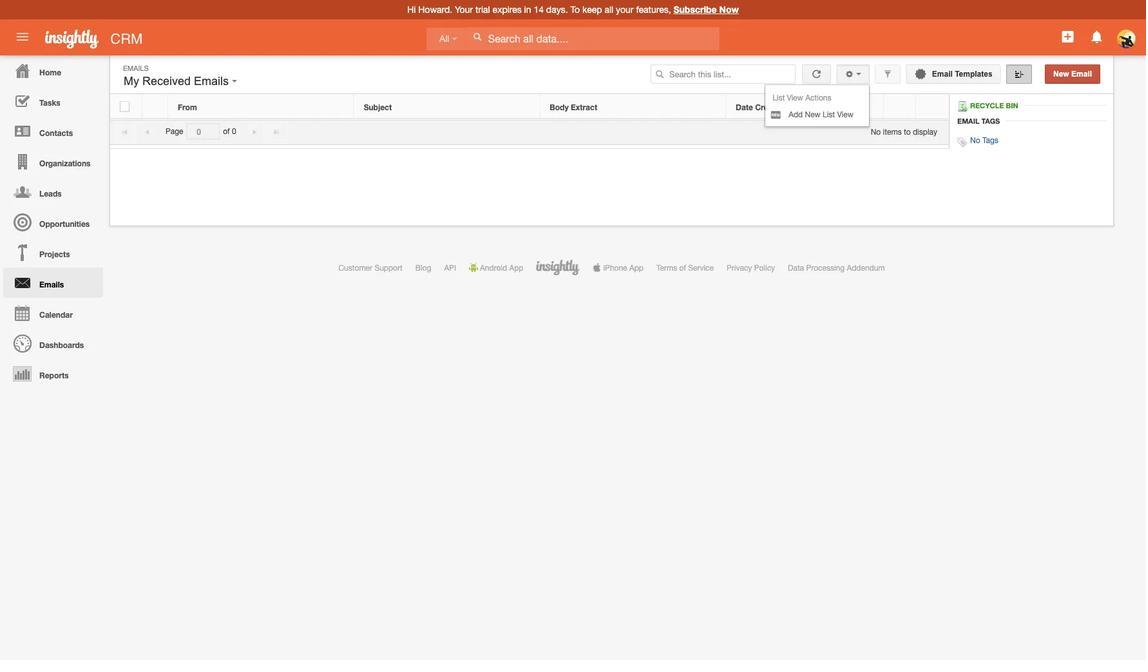 Task type: describe. For each thing, give the bounding box(es) containing it.
add
[[789, 110, 803, 119]]

Search this list... text field
[[651, 64, 796, 84]]

api link
[[444, 263, 456, 272]]

customer support
[[339, 263, 403, 272]]

emails inside 'button'
[[194, 74, 229, 88]]

howard.
[[418, 4, 453, 15]]

leads link
[[3, 177, 103, 207]]

14
[[534, 4, 544, 15]]

projects
[[39, 249, 70, 258]]

tasks link
[[3, 86, 103, 116]]

of 0
[[223, 127, 236, 136]]

display
[[913, 127, 938, 136]]

email templates link
[[907, 64, 1001, 84]]

no for no tags
[[971, 135, 981, 144]]

cog image
[[845, 70, 854, 79]]

projects link
[[3, 237, 103, 267]]

1 horizontal spatial of
[[680, 263, 686, 272]]

body
[[550, 102, 569, 111]]

all
[[440, 34, 450, 44]]

new email
[[1054, 70, 1093, 78]]

all link
[[427, 27, 466, 51]]

customer support link
[[339, 263, 403, 272]]

opportunities link
[[3, 207, 103, 237]]

white image
[[473, 32, 482, 41]]

support
[[375, 263, 403, 272]]

received
[[142, 74, 191, 88]]

1 vertical spatial new
[[805, 110, 821, 119]]

data processing addendum link
[[788, 263, 885, 272]]

add new list view
[[789, 110, 854, 119]]

1 vertical spatial list
[[823, 110, 835, 119]]

extract
[[571, 102, 598, 111]]

crm
[[110, 30, 143, 47]]

no tags link
[[971, 135, 999, 144]]

search image
[[656, 70, 665, 79]]

calendar link
[[3, 298, 103, 328]]

bin
[[1006, 101, 1019, 110]]

my received emails button
[[121, 72, 240, 91]]

terms of service
[[657, 263, 714, 272]]

opportunities
[[39, 219, 90, 228]]

organizations link
[[3, 146, 103, 177]]

iphone app link
[[593, 263, 644, 272]]

features,
[[636, 4, 671, 15]]

recycle
[[971, 101, 1004, 110]]

none checkbox inside row
[[120, 101, 130, 112]]

contacts
[[39, 128, 73, 137]]

recycle bin link
[[958, 101, 1025, 112]]

tasks
[[39, 98, 60, 107]]

addendum
[[847, 263, 885, 272]]

tags
[[982, 117, 1001, 125]]

refresh list image
[[811, 70, 823, 78]]

0 vertical spatial list
[[773, 93, 785, 102]]

tags
[[983, 135, 999, 144]]

emails link
[[3, 267, 103, 298]]

new email link
[[1045, 64, 1101, 84]]

blog link
[[416, 263, 431, 272]]

subject
[[364, 102, 392, 111]]

android app
[[480, 263, 524, 272]]

list view actions
[[773, 93, 832, 102]]

body extract
[[550, 102, 598, 111]]

0 horizontal spatial emails
[[39, 280, 64, 289]]

service
[[689, 263, 714, 272]]

android
[[480, 263, 507, 272]]

android app link
[[469, 263, 524, 272]]

days.
[[547, 4, 568, 15]]

policy
[[755, 263, 775, 272]]

in
[[524, 4, 531, 15]]

date created
[[736, 102, 785, 111]]

app for android app
[[509, 263, 524, 272]]

email for tags
[[958, 117, 980, 125]]

your
[[616, 4, 634, 15]]

no for no items to display
[[871, 127, 881, 136]]

organizations
[[39, 159, 91, 168]]

email for templates
[[933, 70, 953, 78]]

0 horizontal spatial of
[[223, 127, 230, 136]]

to
[[571, 4, 580, 15]]



Task type: locate. For each thing, give the bounding box(es) containing it.
0 vertical spatial of
[[223, 127, 230, 136]]

list up "created"
[[773, 93, 785, 102]]

1 horizontal spatial no
[[971, 135, 981, 144]]

now
[[720, 4, 739, 15]]

emails
[[123, 64, 149, 72], [194, 74, 229, 88], [39, 280, 64, 289]]

no
[[871, 127, 881, 136], [971, 135, 981, 144]]

email inside "link"
[[1072, 70, 1093, 78]]

hi
[[407, 4, 416, 15]]

dashboards link
[[3, 328, 103, 358]]

no items to display
[[871, 127, 938, 136]]

no left the items
[[871, 127, 881, 136]]

app right iphone
[[630, 263, 644, 272]]

no left tags
[[971, 135, 981, 144]]

0 horizontal spatial no
[[871, 127, 881, 136]]

home
[[39, 68, 61, 77]]

0
[[232, 127, 236, 136]]

reports
[[39, 371, 69, 380]]

recycle bin
[[971, 101, 1019, 110]]

1 horizontal spatial email
[[958, 117, 980, 125]]

of
[[223, 127, 230, 136], [680, 263, 686, 272]]

page
[[166, 127, 183, 136]]

actions
[[806, 93, 832, 102]]

api
[[444, 263, 456, 272]]

templates
[[955, 70, 993, 78]]

keep
[[583, 4, 602, 15]]

2 app from the left
[[630, 263, 644, 272]]

of left 0
[[223, 127, 230, 136]]

Search all data.... text field
[[466, 27, 720, 50]]

expires
[[493, 4, 522, 15]]

from
[[178, 102, 197, 111]]

all
[[605, 4, 614, 15]]

2 vertical spatial emails
[[39, 280, 64, 289]]

1 vertical spatial view
[[838, 110, 854, 119]]

new
[[1054, 70, 1070, 78], [805, 110, 821, 119]]

terms
[[657, 263, 678, 272]]

0 horizontal spatial list
[[773, 93, 785, 102]]

notifications image
[[1090, 29, 1105, 44]]

new right "add"
[[805, 110, 821, 119]]

0 vertical spatial emails
[[123, 64, 149, 72]]

row containing from
[[110, 95, 949, 119]]

items
[[883, 127, 902, 136]]

email down notifications "icon"
[[1072, 70, 1093, 78]]

show sidebar image
[[1015, 70, 1024, 79]]

view up "add"
[[787, 93, 804, 102]]

of right the terms
[[680, 263, 686, 272]]

app right "android"
[[509, 263, 524, 272]]

1 horizontal spatial view
[[838, 110, 854, 119]]

1 horizontal spatial list
[[823, 110, 835, 119]]

data processing addendum
[[788, 263, 885, 272]]

iphone app
[[604, 263, 644, 272]]

app for iphone app
[[630, 263, 644, 272]]

0 horizontal spatial email
[[933, 70, 953, 78]]

1 app from the left
[[509, 263, 524, 272]]

trial
[[476, 4, 490, 15]]

list view actions link
[[750, 89, 869, 106]]

privacy policy
[[727, 263, 775, 272]]

email left the tags
[[958, 117, 980, 125]]

1 horizontal spatial app
[[630, 263, 644, 272]]

1 horizontal spatial new
[[1054, 70, 1070, 78]]

0 vertical spatial new
[[1054, 70, 1070, 78]]

email templates
[[930, 70, 993, 78]]

dashboards
[[39, 340, 84, 349]]

customer
[[339, 263, 373, 272]]

row
[[110, 95, 949, 119]]

privacy
[[727, 263, 752, 272]]

app
[[509, 263, 524, 272], [630, 263, 644, 272]]

privacy policy link
[[727, 263, 775, 272]]

2 horizontal spatial email
[[1072, 70, 1093, 78]]

terms of service link
[[657, 263, 714, 272]]

subscribe now link
[[674, 4, 739, 15]]

2 horizontal spatial emails
[[194, 74, 229, 88]]

hi howard. your trial expires in 14 days. to keep all your features, subscribe now
[[407, 4, 739, 15]]

reports link
[[3, 358, 103, 389]]

view down list view actions link
[[838, 110, 854, 119]]

1 vertical spatial of
[[680, 263, 686, 272]]

iphone
[[604, 263, 628, 272]]

data
[[788, 263, 805, 272]]

new right show sidebar icon
[[1054, 70, 1070, 78]]

0 horizontal spatial new
[[805, 110, 821, 119]]

leads
[[39, 189, 62, 198]]

1 horizontal spatial emails
[[123, 64, 149, 72]]

emails up calendar link on the left top
[[39, 280, 64, 289]]

email
[[933, 70, 953, 78], [1072, 70, 1093, 78], [958, 117, 980, 125]]

email left templates
[[933, 70, 953, 78]]

list down actions
[[823, 110, 835, 119]]

date
[[736, 102, 753, 111]]

0 horizontal spatial view
[[787, 93, 804, 102]]

new inside "link"
[[1054, 70, 1070, 78]]

email tags
[[958, 117, 1001, 125]]

0 horizontal spatial app
[[509, 263, 524, 272]]

blog
[[416, 263, 431, 272]]

to
[[904, 127, 911, 136]]

contacts link
[[3, 116, 103, 146]]

add new list view link
[[766, 106, 869, 122]]

processing
[[807, 263, 845, 272]]

subscribe
[[674, 4, 717, 15]]

view
[[787, 93, 804, 102], [838, 110, 854, 119]]

calendar
[[39, 310, 73, 319]]

0 vertical spatial view
[[787, 93, 804, 102]]

your
[[455, 4, 473, 15]]

no tags
[[971, 135, 999, 144]]

emails up from
[[194, 74, 229, 88]]

my
[[124, 74, 139, 88]]

home link
[[3, 55, 103, 86]]

1 vertical spatial emails
[[194, 74, 229, 88]]

show list view filters image
[[884, 70, 893, 79]]

navigation
[[0, 55, 103, 389]]

None checkbox
[[120, 101, 130, 112]]

list
[[773, 93, 785, 102], [823, 110, 835, 119]]

navigation containing home
[[0, 55, 103, 389]]

my received emails
[[124, 74, 232, 88]]

emails up my
[[123, 64, 149, 72]]



Task type: vqa. For each thing, say whether or not it's contained in the screenshot.
Privacy
yes



